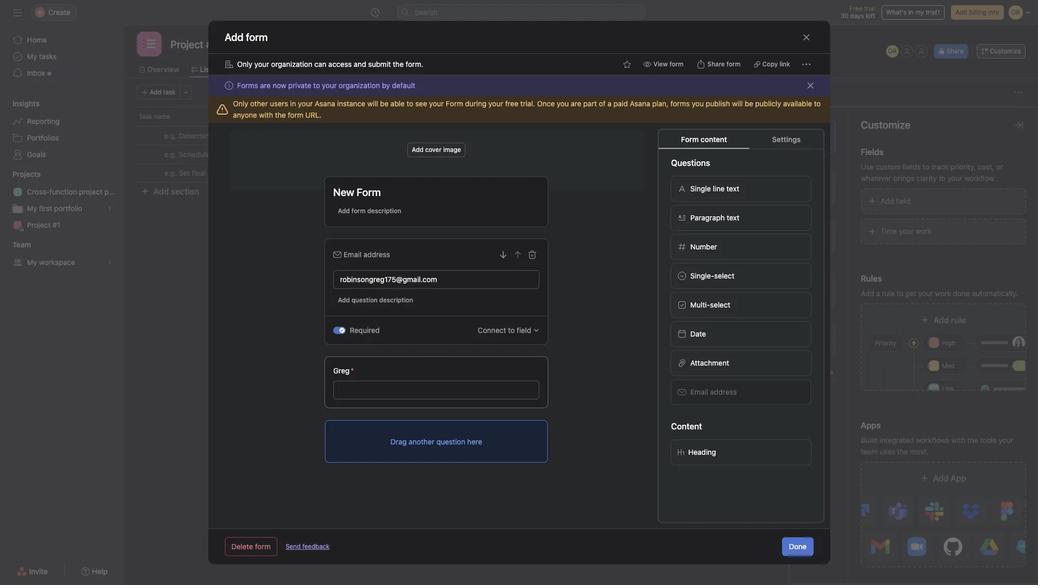 Task type: locate. For each thing, give the bounding box(es) containing it.
1 horizontal spatial asana
[[630, 99, 651, 108]]

0 vertical spatial a
[[608, 99, 612, 108]]

my left "first"
[[27, 204, 37, 213]]

organization
[[271, 60, 313, 68], [339, 81, 380, 90]]

0 vertical spatial form
[[446, 99, 463, 108]]

add to starred image
[[623, 60, 632, 68]]

connect
[[478, 326, 506, 335]]

share for share form
[[708, 60, 725, 68]]

share form button
[[693, 57, 746, 72]]

1 horizontal spatial task
[[813, 359, 826, 367]]

your up forms
[[255, 60, 269, 68]]

1 vertical spatial in
[[290, 99, 296, 108]]

1 horizontal spatial rules
[[861, 274, 883, 283]]

search list box
[[397, 4, 646, 21]]

only
[[237, 60, 253, 68], [233, 99, 248, 108]]

work right time on the right top of page
[[916, 227, 933, 235]]

0 horizontal spatial in
[[290, 99, 296, 108]]

1 vertical spatial select
[[710, 300, 731, 309]]

apps up build
[[861, 421, 881, 430]]

task inside row
[[139, 113, 152, 120]]

share
[[947, 47, 964, 55], [708, 60, 725, 68]]

close this dialog image
[[803, 33, 811, 41]]

my
[[916, 8, 925, 16]]

remove field image
[[528, 251, 537, 259]]

2 my from the top
[[27, 204, 37, 213]]

overview link
[[139, 64, 179, 75]]

question left "here"
[[436, 437, 465, 446]]

my inside 'my tasks' link
[[27, 52, 37, 61]]

0 horizontal spatial rules
[[811, 206, 828, 214]]

email down 'attachment'
[[691, 387, 708, 396]]

1 horizontal spatial you
[[692, 99, 704, 108]]

send feedback
[[286, 543, 330, 550]]

0 horizontal spatial asana
[[315, 99, 335, 108]]

to right 'private'
[[313, 81, 320, 90]]

row containing task name
[[124, 107, 1039, 126]]

0 horizontal spatial apps
[[812, 257, 827, 265]]

text right paragraph
[[727, 213, 740, 222]]

rules
[[811, 206, 828, 214], [861, 274, 883, 283]]

email
[[344, 250, 361, 259], [691, 387, 708, 396]]

add for add billing info
[[956, 8, 968, 16]]

only down add to starred image at the left top of the page
[[237, 60, 253, 68]]

add for add cover image
[[412, 146, 424, 154]]

be
[[380, 99, 389, 108], [745, 99, 754, 108]]

copy link button
[[750, 57, 795, 72]]

0 vertical spatial with
[[259, 110, 273, 119]]

1 vertical spatial form
[[682, 135, 699, 144]]

address
[[363, 250, 390, 259], [710, 387, 737, 396]]

with down other
[[259, 110, 273, 119]]

work left done
[[936, 289, 952, 298]]

1
[[810, 308, 813, 316]]

0 horizontal spatial task
[[139, 113, 152, 120]]

0 horizontal spatial email
[[344, 250, 361, 259]]

with inside build integrated workflows with the tools your team uses the most.
[[952, 436, 966, 444]]

my down team at the left top of the page
[[27, 258, 37, 267]]

share inside add form dialog
[[708, 60, 725, 68]]

0 vertical spatial select
[[715, 271, 735, 280]]

be left publicly
[[745, 99, 754, 108]]

my inside my first portfolio link
[[27, 204, 37, 213]]

to right connect
[[508, 326, 515, 335]]

high
[[943, 339, 956, 347]]

0 vertical spatial apps
[[812, 257, 827, 265]]

add left rule
[[861, 289, 875, 298]]

0 vertical spatial my
[[27, 52, 37, 61]]

add inside add form description button
[[338, 207, 350, 215]]

1 vertical spatial task
[[813, 359, 826, 367]]

0 vertical spatial email address
[[344, 250, 390, 259]]

select
[[715, 271, 735, 280], [710, 300, 731, 309]]

2 vertical spatial my
[[27, 258, 37, 267]]

0 horizontal spatial with
[[259, 110, 273, 119]]

1 horizontal spatial share
[[947, 47, 964, 55]]

fields up use
[[861, 147, 884, 157]]

form right the "view"
[[670, 60, 684, 68]]

add left the cover on the left top of the page
[[412, 146, 424, 154]]

form left "url."
[[288, 110, 304, 119]]

only up anyone
[[233, 99, 248, 108]]

Question name text field
[[333, 270, 540, 289]]

description up required
[[379, 296, 413, 304]]

task inside task templates
[[813, 359, 826, 367]]

add down the whatever at top right
[[881, 197, 895, 205]]

add inside add question description button
[[338, 296, 350, 304]]

forms are now private to your organization by default
[[237, 81, 416, 90]]

use custom fields to track priority, cost, or whatever brings clarity to your workflow.
[[861, 162, 1004, 183]]

done button
[[783, 537, 814, 556]]

with inside only other users in your asana instance will be able to see your form during your free trial.  once you are part of a paid asana plan, forms you publish will be publicly available to anyone with the form url.
[[259, 110, 273, 119]]

inbox link
[[6, 65, 118, 81]]

invite button
[[10, 562, 55, 581]]

the down users
[[275, 110, 286, 119]]

customize up custom on the top of page
[[861, 119, 911, 131]]

1 horizontal spatial will
[[733, 99, 743, 108]]

customize down info
[[991, 47, 1022, 55]]

email address down add form description button
[[344, 250, 390, 259]]

0 vertical spatial work
[[916, 227, 933, 235]]

1 vertical spatial organization
[[339, 81, 380, 90]]

30
[[841, 12, 849, 20]]

field
[[897, 197, 911, 205], [517, 326, 531, 335]]

organization up 'private'
[[271, 60, 313, 68]]

customize inside dropdown button
[[991, 47, 1022, 55]]

asana
[[315, 99, 335, 108], [630, 99, 651, 108]]

a right of
[[608, 99, 612, 108]]

private
[[289, 81, 312, 90]]

with right workflows
[[952, 436, 966, 444]]

in right users
[[290, 99, 296, 108]]

workflow
[[388, 65, 420, 74]]

task
[[139, 113, 152, 120], [813, 359, 826, 367]]

customize
[[991, 47, 1022, 55], [861, 119, 911, 131]]

fields left use
[[811, 156, 828, 163]]

row
[[124, 107, 1039, 126], [137, 126, 1026, 127], [124, 126, 1039, 145], [124, 145, 1039, 164], [124, 163, 1039, 183]]

close image
[[807, 81, 815, 90]]

address down add form description button
[[363, 250, 390, 259]]

the inside only other users in your asana instance will be able to see your form during your free trial.  once you are part of a paid asana plan, forms you publish will be publicly available to anyone with the form url.
[[275, 110, 286, 119]]

0 horizontal spatial customize
[[861, 119, 911, 131]]

0 vertical spatial address
[[363, 250, 390, 259]]

add inside add task button
[[150, 88, 162, 96]]

form
[[446, 99, 463, 108], [682, 135, 699, 144], [357, 186, 381, 198]]

field right connect
[[517, 326, 531, 335]]

team
[[12, 240, 31, 249]]

tasks
[[39, 52, 57, 61]]

1 horizontal spatial question
[[436, 437, 465, 446]]

form left during
[[446, 99, 463, 108]]

are left part
[[571, 99, 582, 108]]

description for add form description
[[367, 207, 401, 215]]

form up questions
[[682, 135, 699, 144]]

form left the copy on the top right of page
[[727, 60, 741, 68]]

0 vertical spatial question
[[352, 296, 378, 304]]

med
[[943, 362, 955, 370]]

list image
[[143, 38, 156, 50]]

1 horizontal spatial work
[[936, 289, 952, 298]]

form right the delete
[[255, 542, 271, 551]]

will
[[368, 99, 378, 108], [733, 99, 743, 108]]

to down close icon
[[815, 99, 821, 108]]

*
[[351, 366, 354, 375]]

0 horizontal spatial will
[[368, 99, 378, 108]]

0 horizontal spatial share
[[708, 60, 725, 68]]

home
[[27, 35, 47, 44]]

to down track in the right top of the page
[[940, 174, 946, 183]]

trial?
[[926, 8, 941, 16]]

project #1
[[27, 220, 60, 229]]

None text field
[[168, 35, 220, 53]]

3 my from the top
[[27, 258, 37, 267]]

add inside add field button
[[881, 197, 895, 205]]

add app
[[934, 474, 967, 483]]

1 vertical spatial rules
[[861, 274, 883, 283]]

time your work
[[881, 227, 933, 235]]

1 horizontal spatial address
[[710, 387, 737, 396]]

first
[[39, 204, 52, 213]]

your down only your organization can access and submit the form.
[[322, 81, 337, 90]]

move this field down image
[[499, 251, 507, 259]]

add question description button
[[333, 293, 418, 308]]

you right forms
[[692, 99, 704, 108]]

form for view form
[[670, 60, 684, 68]]

task up templates at the bottom right of the page
[[813, 359, 826, 367]]

a left rule
[[877, 289, 881, 298]]

description down new form at left
[[367, 207, 401, 215]]

your inside "button"
[[900, 227, 914, 235]]

add left section
[[154, 187, 169, 196]]

add inside add billing info button
[[956, 8, 968, 16]]

part
[[584, 99, 597, 108]]

1 vertical spatial only
[[233, 99, 248, 108]]

portfolios
[[27, 133, 59, 142]]

to
[[313, 81, 320, 90], [407, 99, 414, 108], [815, 99, 821, 108], [923, 162, 930, 171], [940, 174, 946, 183], [897, 289, 904, 298], [508, 326, 515, 335]]

my left tasks at the left top of the page
[[27, 52, 37, 61]]

will right instance
[[368, 99, 378, 108]]

1 horizontal spatial form
[[446, 99, 463, 108]]

share down add billing info button
[[947, 47, 964, 55]]

0 horizontal spatial form
[[357, 186, 381, 198]]

0 horizontal spatial question
[[352, 296, 378, 304]]

0 horizontal spatial work
[[916, 227, 933, 235]]

0 horizontal spatial address
[[363, 250, 390, 259]]

drag another question here
[[391, 437, 482, 446]]

rule
[[883, 289, 895, 298]]

due date
[[523, 113, 549, 120]]

fields
[[861, 147, 884, 157], [811, 156, 828, 163]]

1 horizontal spatial email
[[691, 387, 708, 396]]

project #1 link
[[6, 217, 118, 233]]

projects element
[[0, 165, 124, 235]]

1 vertical spatial description
[[379, 296, 413, 304]]

select down single-select
[[710, 300, 731, 309]]

0 horizontal spatial organization
[[271, 60, 313, 68]]

1 horizontal spatial a
[[877, 289, 881, 298]]

2 text from the top
[[727, 213, 740, 222]]

1 vertical spatial text
[[727, 213, 740, 222]]

1 horizontal spatial customize
[[991, 47, 1022, 55]]

new form
[[333, 186, 381, 198]]

1 will from the left
[[368, 99, 378, 108]]

form up 'add form description'
[[357, 186, 381, 198]]

add billing info button
[[952, 5, 1005, 20]]

question inside button
[[352, 296, 378, 304]]

0 vertical spatial text
[[727, 184, 740, 193]]

in left my
[[909, 8, 914, 16]]

1 vertical spatial share
[[708, 60, 725, 68]]

my tasks link
[[6, 48, 118, 65]]

to left get
[[897, 289, 904, 298]]

asana up "url."
[[315, 99, 335, 108]]

field inside dropdown button
[[517, 326, 531, 335]]

1 vertical spatial with
[[952, 436, 966, 444]]

0 horizontal spatial you
[[557, 99, 569, 108]]

during
[[465, 99, 487, 108]]

are left now
[[260, 81, 271, 90]]

your right time on the right top of page
[[900, 227, 914, 235]]

1 vertical spatial customize
[[861, 119, 911, 131]]

add down new
[[338, 207, 350, 215]]

portfolio
[[54, 204, 82, 213]]

task left name
[[139, 113, 152, 120]]

0 horizontal spatial be
[[380, 99, 389, 108]]

1 vertical spatial email
[[691, 387, 708, 396]]

text right 'line' on the top right of page
[[727, 184, 740, 193]]

section
[[171, 187, 199, 196]]

insights
[[12, 99, 40, 108]]

1 horizontal spatial are
[[571, 99, 582, 108]]

0 horizontal spatial are
[[260, 81, 271, 90]]

field inside button
[[897, 197, 911, 205]]

0 horizontal spatial a
[[608, 99, 612, 108]]

1 vertical spatial my
[[27, 204, 37, 213]]

0 vertical spatial field
[[897, 197, 911, 205]]

cost,
[[978, 162, 995, 171]]

add inside add cover image button
[[412, 146, 424, 154]]

0 vertical spatial customize
[[991, 47, 1022, 55]]

gr button
[[887, 45, 899, 58]]

1 my from the top
[[27, 52, 37, 61]]

get
[[906, 289, 917, 298]]

1 horizontal spatial apps
[[861, 421, 881, 430]]

form down new form at left
[[352, 207, 366, 215]]

1 vertical spatial a
[[877, 289, 881, 298]]

field down brings
[[897, 197, 911, 205]]

my first portfolio
[[27, 204, 82, 213]]

my inside my workspace link
[[27, 258, 37, 267]]

form for 1 form
[[815, 308, 829, 316]]

build integrated workflows with the tools your team uses the most.
[[861, 436, 1014, 456]]

1 vertical spatial field
[[517, 326, 531, 335]]

question up required
[[352, 296, 378, 304]]

switch
[[333, 327, 346, 334]]

select up multi-select
[[715, 271, 735, 280]]

0 vertical spatial task
[[139, 113, 152, 120]]

address down 'attachment'
[[710, 387, 737, 396]]

1 horizontal spatial fields
[[861, 147, 884, 157]]

0 horizontal spatial field
[[517, 326, 531, 335]]

single-
[[691, 271, 715, 280]]

0 vertical spatial share
[[947, 47, 964, 55]]

to inside dropdown button
[[508, 326, 515, 335]]

can
[[315, 60, 327, 68]]

add left task
[[150, 88, 162, 96]]

email down add form description button
[[344, 250, 361, 259]]

asana right paid
[[630, 99, 651, 108]]

your right tools
[[999, 436, 1014, 444]]

1 horizontal spatial be
[[745, 99, 754, 108]]

1 horizontal spatial field
[[897, 197, 911, 205]]

1 horizontal spatial in
[[909, 8, 914, 16]]

to left see
[[407, 99, 414, 108]]

add left billing
[[956, 8, 968, 16]]

0 vertical spatial in
[[909, 8, 914, 16]]

organization down calendar
[[339, 81, 380, 90]]

1 horizontal spatial with
[[952, 436, 966, 444]]

search
[[415, 8, 438, 17]]

1 vertical spatial work
[[936, 289, 952, 298]]

feedback
[[303, 543, 330, 550]]

0 vertical spatial description
[[367, 207, 401, 215]]

0 horizontal spatial fields
[[811, 156, 828, 163]]

forms
[[237, 81, 258, 90]]

will right publish
[[733, 99, 743, 108]]

email address down 'attachment'
[[691, 387, 737, 396]]

form for add form description
[[352, 207, 366, 215]]

share up publish
[[708, 60, 725, 68]]

you right once
[[557, 99, 569, 108]]

only inside only other users in your asana instance will be able to see your form during your free trial.  once you are part of a paid asana plan, forms you publish will be publicly available to anyone with the form url.
[[233, 99, 248, 108]]

see
[[416, 99, 427, 108]]

add up required
[[338, 296, 350, 304]]

content
[[671, 422, 702, 431]]

form
[[670, 60, 684, 68], [727, 60, 741, 68], [288, 110, 304, 119], [352, 207, 366, 215], [815, 308, 829, 316], [255, 542, 271, 551]]

what's in my trial?
[[887, 8, 941, 16]]

0 vertical spatial rules
[[811, 206, 828, 214]]

form for delete form
[[255, 542, 271, 551]]

add form dialog
[[208, 21, 831, 564]]

project
[[27, 220, 51, 229]]

email address
[[344, 250, 390, 259], [691, 387, 737, 396]]

add field
[[881, 197, 911, 205]]

form right the 1
[[815, 308, 829, 316]]

2 will from the left
[[733, 99, 743, 108]]

only for only other users in your asana instance will be able to see your form during your free trial.  once you are part of a paid asana plan, forms you publish will be publicly available to anyone with the form url.
[[233, 99, 248, 108]]

add for add a rule to get your work done automatically.
[[861, 289, 875, 298]]

add for add question description
[[338, 296, 350, 304]]

hide sidebar image
[[13, 8, 22, 17]]

apps up the 1 form at the right of the page
[[812, 257, 827, 265]]

0 vertical spatial only
[[237, 60, 253, 68]]

left
[[866, 12, 876, 20]]

1 vertical spatial are
[[571, 99, 582, 108]]

be left the able
[[380, 99, 389, 108]]

1 vertical spatial email address
[[691, 387, 737, 396]]

add inside the add section button
[[154, 187, 169, 196]]

your down the priority,
[[948, 174, 963, 183]]

able
[[391, 99, 405, 108]]

questions
[[671, 158, 710, 168]]

view form
[[654, 60, 684, 68]]

in inside only other users in your asana instance will be able to see your form during your free trial.  once you are part of a paid asana plan, forms you publish will be publicly available to anyone with the form url.
[[290, 99, 296, 108]]



Task type: describe. For each thing, give the bounding box(es) containing it.
cross-function project plan
[[27, 187, 119, 196]]

add to starred image
[[240, 40, 248, 48]]

projects button
[[0, 169, 41, 179]]

form content
[[682, 135, 728, 144]]

team button
[[0, 240, 31, 250]]

done
[[790, 542, 807, 551]]

1 you from the left
[[557, 99, 569, 108]]

free
[[506, 99, 519, 108]]

global element
[[0, 25, 124, 88]]

by
[[382, 81, 390, 90]]

brings
[[894, 174, 915, 183]]

fields
[[903, 162, 921, 171]]

settings
[[773, 135, 801, 144]]

1 be from the left
[[380, 99, 389, 108]]

other
[[250, 99, 268, 108]]

add a rule to get your work done automatically.
[[861, 289, 1019, 298]]

description for add question description
[[379, 296, 413, 304]]

invite
[[29, 567, 48, 576]]

1 horizontal spatial organization
[[339, 81, 380, 90]]

build
[[861, 436, 878, 444]]

add form
[[225, 31, 268, 43]]

work inside "button"
[[916, 227, 933, 235]]

publicly
[[756, 99, 782, 108]]

add app button
[[861, 462, 1027, 567]]

here
[[467, 437, 482, 446]]

low
[[943, 384, 954, 392]]

heading
[[689, 448, 716, 456]]

my workspace link
[[6, 254, 118, 271]]

2 asana from the left
[[630, 99, 651, 108]]

plan,
[[653, 99, 669, 108]]

0 vertical spatial email
[[344, 250, 361, 259]]

select for multi-
[[710, 300, 731, 309]]

inbox
[[27, 68, 45, 77]]

only other users in your asana instance will be able to see your form during your free trial.  once you are part of a paid asana plan, forms you publish will be publicly available to anyone with the form url.
[[233, 99, 821, 119]]

in inside button
[[909, 8, 914, 16]]

form inside only other users in your asana instance will be able to see your form during your free trial.  once you are part of a paid asana plan, forms you publish will be publicly available to anyone with the form url.
[[446, 99, 463, 108]]

function
[[49, 187, 77, 196]]

paragraph text
[[691, 213, 740, 222]]

share form
[[708, 60, 741, 68]]

workspace
[[39, 258, 75, 267]]

customize button
[[978, 44, 1026, 59]]

close details image
[[1016, 121, 1024, 129]]

add section
[[154, 187, 199, 196]]

form.
[[406, 60, 424, 68]]

or
[[997, 162, 1004, 171]]

access
[[329, 60, 352, 68]]

the down integrated
[[898, 447, 909, 456]]

workflow.
[[965, 174, 997, 183]]

your right get
[[919, 289, 934, 298]]

1 vertical spatial address
[[710, 387, 737, 396]]

1 asana from the left
[[315, 99, 335, 108]]

reporting
[[27, 117, 60, 126]]

task for task name
[[139, 113, 152, 120]]

add field button
[[861, 188, 1027, 214]]

my tasks
[[27, 52, 57, 61]]

add for add task
[[150, 88, 162, 96]]

form inside only other users in your asana instance will be able to see your form during your free trial.  once you are part of a paid asana plan, forms you publish will be publicly available to anyone with the form url.
[[288, 110, 304, 119]]

are inside only other users in your asana instance will be able to see your form during your free trial.  once you are part of a paid asana plan, forms you publish will be publicly available to anyone with the form url.
[[571, 99, 582, 108]]

paid
[[614, 99, 628, 108]]

assignee
[[461, 113, 488, 120]]

the left tools
[[968, 436, 979, 444]]

2 be from the left
[[745, 99, 754, 108]]

add form description
[[338, 207, 401, 215]]

teams element
[[0, 235, 124, 273]]

share for share
[[947, 47, 964, 55]]

2 vertical spatial form
[[357, 186, 381, 198]]

more actions image
[[803, 60, 811, 68]]

to up clarity
[[923, 162, 930, 171]]

projects
[[12, 170, 41, 178]]

my for my tasks
[[27, 52, 37, 61]]

share button
[[934, 44, 969, 59]]

project
[[79, 187, 103, 196]]

2 you from the left
[[692, 99, 704, 108]]

copy
[[763, 60, 778, 68]]

0 vertical spatial are
[[260, 81, 271, 90]]

my for my first portfolio
[[27, 204, 37, 213]]

task for task templates
[[813, 359, 826, 367]]

add for add section
[[154, 187, 169, 196]]

send feedback link
[[286, 542, 330, 551]]

greg *
[[333, 366, 354, 375]]

1 horizontal spatial email address
[[691, 387, 737, 396]]

and
[[354, 60, 366, 68]]

workflows
[[916, 436, 950, 444]]

delete form button
[[225, 537, 278, 556]]

date
[[536, 113, 549, 120]]

task name
[[139, 113, 170, 120]]

publish
[[706, 99, 731, 108]]

my first portfolio link
[[6, 200, 118, 217]]

priority,
[[951, 162, 976, 171]]

url.
[[306, 110, 322, 119]]

your inside build integrated workflows with the tools your team uses the most.
[[999, 436, 1014, 444]]

only your organization can access and submit the form.
[[237, 60, 424, 68]]

1 text from the top
[[727, 184, 740, 193]]

content
[[701, 135, 728, 144]]

anyone
[[233, 110, 257, 119]]

switch inside add form dialog
[[333, 327, 346, 334]]

1 vertical spatial question
[[436, 437, 465, 446]]

form for share form
[[727, 60, 741, 68]]

your left free
[[489, 99, 504, 108]]

2 horizontal spatial form
[[682, 135, 699, 144]]

portfolios link
[[6, 130, 118, 146]]

the left form.
[[393, 60, 404, 68]]

insights element
[[0, 94, 124, 165]]

connect to field button
[[478, 325, 540, 336]]

multi-
[[691, 300, 710, 309]]

cross-function project plan link
[[6, 184, 119, 200]]

free
[[850, 5, 863, 12]]

your up "url."
[[298, 99, 313, 108]]

cross-
[[27, 187, 49, 196]]

timeline link
[[279, 64, 316, 75]]

board
[[246, 65, 266, 74]]

0 vertical spatial organization
[[271, 60, 313, 68]]

1 vertical spatial apps
[[861, 421, 881, 430]]

move this field up image
[[514, 251, 522, 259]]

your right see
[[429, 99, 444, 108]]

add for add field
[[881, 197, 895, 205]]

task
[[163, 88, 176, 96]]

link
[[780, 60, 791, 68]]

plan
[[104, 187, 119, 196]]

most.
[[911, 447, 929, 456]]

tools
[[981, 436, 997, 444]]

send
[[286, 543, 301, 550]]

instance
[[337, 99, 366, 108]]

available
[[784, 99, 813, 108]]

0 horizontal spatial email address
[[344, 250, 390, 259]]

delete
[[232, 542, 253, 551]]

reporting link
[[6, 113, 118, 130]]

your inside use custom fields to track priority, cost, or whatever brings clarity to your workflow.
[[948, 174, 963, 183]]

timeline
[[287, 65, 316, 74]]

my for my workspace
[[27, 258, 37, 267]]

time your work button
[[861, 218, 1027, 244]]

only for only your organization can access and submit the form.
[[237, 60, 253, 68]]

calendar
[[337, 65, 367, 74]]

a inside only other users in your asana instance will be able to see your form during your free trial.  once you are part of a paid asana plan, forms you publish will be publicly available to anyone with the form url.
[[608, 99, 612, 108]]

single-select
[[691, 271, 735, 280]]

add task
[[150, 88, 176, 96]]

select for single-
[[715, 271, 735, 280]]

add for add form description
[[338, 207, 350, 215]]

uses
[[880, 447, 896, 456]]

1 form
[[810, 308, 829, 316]]



Task type: vqa. For each thing, say whether or not it's contained in the screenshot.
able
yes



